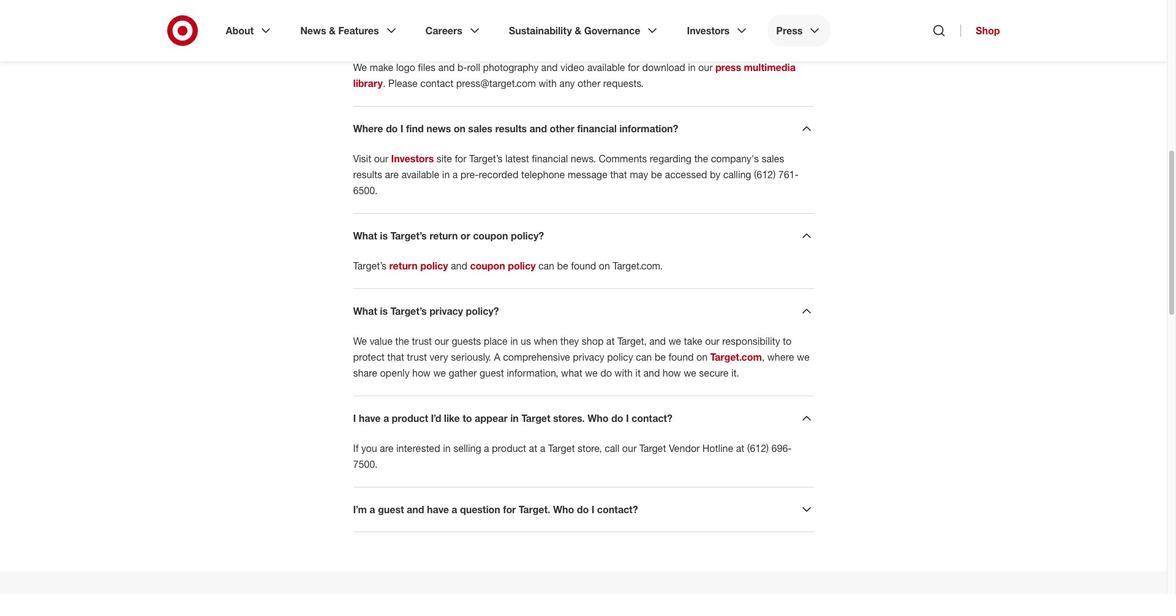 Task type: locate. For each thing, give the bounding box(es) containing it.
1 vertical spatial policy?
[[466, 305, 499, 317]]

what is target's privacy policy? button
[[353, 304, 814, 318]]

a down the 'i have a product i'd like to appear in target stores. who do i contact?'
[[540, 442, 545, 454]]

0 horizontal spatial on
[[454, 122, 465, 135]]

1 vertical spatial on
[[599, 260, 610, 272]]

0 horizontal spatial logo
[[396, 61, 415, 73]]

0 vertical spatial available
[[587, 61, 625, 73]]

at down the 'i have a product i'd like to appear in target stores. who do i contact?'
[[529, 442, 537, 454]]

make
[[370, 61, 393, 73]]

0 horizontal spatial download
[[411, 31, 457, 43]]

target left the store,
[[548, 442, 575, 454]]

in right appear
[[510, 412, 519, 424]]

1 horizontal spatial sales
[[762, 153, 784, 165]]

2 we from the top
[[353, 335, 367, 347]]

target's up return policy link
[[390, 230, 427, 242]]

we up library
[[353, 61, 367, 73]]

1 horizontal spatial at
[[606, 335, 615, 347]]

results up the latest
[[495, 122, 527, 135]]

1 vertical spatial is
[[380, 305, 388, 317]]

1 vertical spatial results
[[353, 168, 382, 181]]

latest
[[505, 153, 529, 165]]

1 vertical spatial contact?
[[597, 503, 638, 516]]

0 vertical spatial privacy
[[429, 305, 463, 317]]

we up the protect
[[353, 335, 367, 347]]

very
[[430, 351, 448, 363]]

video
[[560, 61, 584, 73]]

0 vertical spatial what
[[353, 230, 377, 242]]

1 vertical spatial other
[[578, 77, 601, 89]]

what inside dropdown button
[[353, 230, 377, 242]]

be inside site for target's latest financial news. comments regarding the company's sales results are available in a pre-recorded telephone message that may be accessed by calling (612) 761- 6500.
[[651, 168, 662, 181]]

1 vertical spatial can
[[538, 260, 554, 272]]

are right you
[[380, 442, 394, 454]]

0 vertical spatial logo
[[518, 31, 538, 43]]

0 vertical spatial trust
[[412, 335, 432, 347]]

for up requests.
[[628, 61, 640, 73]]

in inside we value the trust our guests place in us when they shop at target, and we take our responsibility to protect that trust very seriously. a comprehensive privacy policy can be found on
[[510, 335, 518, 347]]

to up where at right
[[783, 335, 792, 347]]

b-
[[457, 61, 467, 73]]

i'm a guest and have a question for target. who do i contact? button
[[353, 502, 814, 517]]

policy inside we value the trust our guests place in us when they shop at target, and we take our responsibility to protect that trust very seriously. a comprehensive privacy policy can be found on
[[607, 351, 633, 363]]

who right target.
[[553, 503, 574, 516]]

0 vertical spatial found
[[571, 260, 596, 272]]

0 vertical spatial the
[[460, 31, 474, 43]]

do
[[386, 122, 398, 135], [600, 367, 612, 379], [611, 412, 623, 424], [577, 503, 589, 516]]

0 horizontal spatial found
[[571, 260, 596, 272]]

to inside dropdown button
[[463, 412, 472, 424]]

that
[[610, 168, 627, 181], [387, 351, 404, 363]]

is inside dropdown button
[[380, 230, 388, 242]]

target inside dropdown button
[[521, 412, 550, 424]]

results
[[495, 122, 527, 135], [353, 168, 382, 181]]

2 how from the left
[[663, 367, 681, 379]]

responsibility
[[722, 335, 780, 347]]

hotline
[[702, 442, 733, 454]]

like
[[444, 412, 460, 424]]

product left i'd
[[392, 412, 428, 424]]

where up make
[[353, 31, 383, 43]]

0 horizontal spatial product
[[392, 412, 428, 424]]

what
[[561, 367, 582, 379]]

logo
[[518, 31, 538, 43], [396, 61, 415, 73]]

in
[[688, 61, 696, 73], [442, 168, 450, 181], [510, 335, 518, 347], [510, 412, 519, 424], [443, 442, 451, 454]]

target's
[[469, 153, 503, 165], [390, 230, 427, 242], [353, 260, 387, 272], [390, 305, 427, 317]]

0 horizontal spatial to
[[463, 412, 472, 424]]

2 vertical spatial be
[[655, 351, 666, 363]]

1 where from the top
[[353, 31, 383, 43]]

what for what is target's return or coupon policy?
[[353, 230, 377, 242]]

return
[[429, 230, 458, 242], [389, 260, 418, 272]]

a right 'i'm' at the bottom of page
[[370, 503, 375, 516]]

question
[[460, 503, 500, 516]]

2 vertical spatial the
[[395, 335, 409, 347]]

0 vertical spatial coupon
[[473, 230, 508, 242]]

with
[[539, 77, 557, 89], [615, 367, 633, 379]]

(612) inside site for target's latest financial news. comments regarding the company's sales results are available in a pre-recorded telephone message that may be accessed by calling (612) 761- 6500.
[[754, 168, 776, 181]]

call
[[605, 442, 620, 454]]

1 horizontal spatial found
[[669, 351, 694, 363]]

is
[[380, 230, 388, 242], [380, 305, 388, 317]]

0 horizontal spatial how
[[412, 367, 431, 379]]

the
[[460, 31, 474, 43], [694, 153, 708, 165], [395, 335, 409, 347]]

do inside , where we share openly how we gather guest information, what we do with it and how we secure it.
[[600, 367, 612, 379]]

are down visit our investors
[[385, 168, 399, 181]]

target's return policy and coupon policy can be found on target.com.
[[353, 260, 663, 272]]

with left the it
[[615, 367, 633, 379]]

can
[[386, 31, 403, 43], [538, 260, 554, 272], [636, 351, 652, 363]]

0 horizontal spatial available
[[401, 168, 439, 181]]

0 vertical spatial investors
[[687, 25, 730, 37]]

where up visit
[[353, 122, 383, 135]]

that down comments
[[610, 168, 627, 181]]

where inside "dropdown button"
[[353, 31, 383, 43]]

return up what is target's privacy policy?
[[389, 260, 418, 272]]

a inside dropdown button
[[383, 412, 389, 424]]

we
[[353, 61, 367, 73], [353, 335, 367, 347]]

trust up very
[[412, 335, 432, 347]]

2 horizontal spatial for
[[628, 61, 640, 73]]

have left "question"
[[427, 503, 449, 516]]

2 vertical spatial other
[[550, 122, 574, 135]]

1 horizontal spatial logo
[[518, 31, 538, 43]]

1 horizontal spatial &
[[575, 25, 581, 37]]

target's up value
[[390, 305, 427, 317]]

press
[[776, 25, 803, 37]]

1 vertical spatial guest
[[378, 503, 404, 516]]

we for we value the trust our guests place in us when they shop at target, and we take our responsibility to protect that trust very seriously. a comprehensive privacy policy can be found on
[[353, 335, 367, 347]]

is inside dropdown button
[[380, 305, 388, 317]]

product down the 'i have a product i'd like to appear in target stores. who do i contact?'
[[492, 442, 526, 454]]

0 horizontal spatial with
[[539, 77, 557, 89]]

that up openly
[[387, 351, 404, 363]]

on down take
[[696, 351, 708, 363]]

what for what is target's privacy policy?
[[353, 305, 377, 317]]

1 vertical spatial where
[[353, 122, 383, 135]]

1 horizontal spatial the
[[460, 31, 474, 43]]

appear
[[475, 412, 508, 424]]

do left the it
[[600, 367, 612, 379]]

that inside we value the trust our guests place in us when they shop at target, and we take our responsibility to protect that trust very seriously. a comprehensive privacy policy can be found on
[[387, 351, 404, 363]]

financial
[[577, 122, 617, 135], [532, 153, 568, 165]]

our
[[698, 61, 713, 73], [374, 153, 388, 165], [435, 335, 449, 347], [705, 335, 720, 347], [622, 442, 637, 454]]

1 & from the left
[[329, 25, 336, 37]]

1 vertical spatial (612)
[[747, 442, 769, 454]]

& inside "link"
[[575, 25, 581, 37]]

logo up please
[[396, 61, 415, 73]]

how right the it
[[663, 367, 681, 379]]

who inside dropdown button
[[588, 412, 609, 424]]

at right shop
[[606, 335, 615, 347]]

you
[[361, 442, 377, 454]]

target
[[521, 412, 550, 424], [548, 442, 575, 454], [639, 442, 666, 454]]

have
[[359, 412, 381, 424], [427, 503, 449, 516]]

contact?
[[632, 412, 673, 424], [597, 503, 638, 516]]

2 where from the top
[[353, 122, 383, 135]]

target's inside site for target's latest financial news. comments regarding the company's sales results are available in a pre-recorded telephone message that may be accessed by calling (612) 761- 6500.
[[469, 153, 503, 165]]

(612) left 761-
[[754, 168, 776, 181]]

found
[[571, 260, 596, 272], [669, 351, 694, 363]]

target left stores.
[[521, 412, 550, 424]]

privacy down shop
[[573, 351, 604, 363]]

where for where do i find news on sales results and other financial information?
[[353, 122, 383, 135]]

0 horizontal spatial have
[[359, 412, 381, 424]]

target's inside dropdown button
[[390, 305, 427, 317]]

1 horizontal spatial product
[[492, 442, 526, 454]]

with left any
[[539, 77, 557, 89]]

i inside "dropdown button"
[[406, 31, 409, 43]]

other right any
[[578, 77, 601, 89]]

found down take
[[669, 351, 694, 363]]

2 is from the top
[[380, 305, 388, 317]]

i left 'careers'
[[406, 31, 409, 43]]

return inside dropdown button
[[429, 230, 458, 242]]

& left governance
[[575, 25, 581, 37]]

& for sustainability
[[575, 25, 581, 37]]

what is target's privacy policy?
[[353, 305, 499, 317]]

(612)
[[754, 168, 776, 181], [747, 442, 769, 454]]

regarding
[[650, 153, 692, 165]]

sales
[[468, 122, 492, 135], [762, 153, 784, 165]]

product
[[392, 412, 428, 424], [492, 442, 526, 454]]

1 we from the top
[[353, 61, 367, 73]]

can up the it
[[636, 351, 652, 363]]

logo up we make logo files and b-roll photography and video available for download in our
[[518, 31, 538, 43]]

0 horizontal spatial &
[[329, 25, 336, 37]]

careers link
[[417, 15, 491, 47]]

0 vertical spatial guest
[[480, 367, 504, 379]]

what is target's return or coupon policy?
[[353, 230, 544, 242]]

coupon right or
[[473, 230, 508, 242]]

0 horizontal spatial for
[[455, 153, 466, 165]]

1 vertical spatial privacy
[[573, 351, 604, 363]]

return policy link
[[389, 260, 448, 272]]

a down openly
[[383, 412, 389, 424]]

1 vertical spatial be
[[557, 260, 568, 272]]

1 vertical spatial sales
[[762, 153, 784, 165]]

download down "assets?"
[[642, 61, 685, 73]]

return left or
[[429, 230, 458, 242]]

1 horizontal spatial with
[[615, 367, 633, 379]]

1 vertical spatial the
[[694, 153, 708, 165]]

1 vertical spatial for
[[455, 153, 466, 165]]

our right 'call'
[[622, 442, 637, 454]]

2 horizontal spatial can
[[636, 351, 652, 363]]

visit
[[353, 153, 371, 165]]

and inside i'm a guest and have a question for target. who do i contact? dropdown button
[[407, 503, 424, 516]]

other
[[561, 31, 586, 43], [578, 77, 601, 89], [550, 122, 574, 135]]

2 & from the left
[[575, 25, 581, 37]]

we right "what" in the left of the page
[[585, 367, 598, 379]]

other up the video
[[561, 31, 586, 43]]

0 vertical spatial can
[[386, 31, 403, 43]]

download up files
[[411, 31, 457, 43]]

guest down a
[[480, 367, 504, 379]]

available inside site for target's latest financial news. comments regarding the company's sales results are available in a pre-recorded telephone message that may be accessed by calling (612) 761- 6500.
[[401, 168, 439, 181]]

0 vertical spatial financial
[[577, 122, 617, 135]]

policy? inside dropdown button
[[511, 230, 544, 242]]

contact? inside dropdown button
[[597, 503, 638, 516]]

for inside dropdown button
[[503, 503, 516, 516]]

1 horizontal spatial privacy
[[573, 351, 604, 363]]

(612) left 696-
[[747, 442, 769, 454]]

0 horizontal spatial that
[[387, 351, 404, 363]]

0 horizontal spatial return
[[389, 260, 418, 272]]

where can i download the bullseye logo and other multimedia assets?
[[353, 31, 679, 43]]

and right the it
[[643, 367, 660, 379]]

selling
[[453, 442, 481, 454]]

results up 6500.
[[353, 168, 382, 181]]

on left target.com.
[[599, 260, 610, 272]]

can inside we value the trust our guests place in us when they shop at target, and we take our responsibility to protect that trust very seriously. a comprehensive privacy policy can be found on
[[636, 351, 652, 363]]

financial up telephone
[[532, 153, 568, 165]]

at right hotline on the bottom of the page
[[736, 442, 744, 454]]

openly
[[380, 367, 410, 379]]

privacy up guests
[[429, 305, 463, 317]]

the right value
[[395, 335, 409, 347]]

a
[[452, 168, 458, 181], [383, 412, 389, 424], [484, 442, 489, 454], [540, 442, 545, 454], [370, 503, 375, 516], [452, 503, 457, 516]]

multimedia left "assets?"
[[589, 31, 641, 43]]

our right visit
[[374, 153, 388, 165]]

1 horizontal spatial that
[[610, 168, 627, 181]]

how down very
[[412, 367, 431, 379]]

guest inside , where we share openly how we gather guest information, what we do with it and how we secure it.
[[480, 367, 504, 379]]

1 horizontal spatial return
[[429, 230, 458, 242]]

sales right news in the left top of the page
[[468, 122, 492, 135]]

1 vertical spatial coupon
[[470, 260, 505, 272]]

0 vertical spatial is
[[380, 230, 388, 242]]

0 vertical spatial other
[[561, 31, 586, 43]]

1 vertical spatial financial
[[532, 153, 568, 165]]

1 vertical spatial logo
[[396, 61, 415, 73]]

other up 'news.'
[[550, 122, 574, 135]]

0 horizontal spatial policy?
[[466, 305, 499, 317]]

in down site
[[442, 168, 450, 181]]

recorded
[[479, 168, 519, 181]]

1 horizontal spatial multimedia
[[744, 61, 796, 73]]

1 horizontal spatial can
[[538, 260, 554, 272]]

sales inside site for target's latest financial news. comments regarding the company's sales results are available in a pre-recorded telephone message that may be accessed by calling (612) 761- 6500.
[[762, 153, 784, 165]]

can inside "dropdown button"
[[386, 31, 403, 43]]

on inside dropdown button
[[454, 122, 465, 135]]

i'd
[[431, 412, 441, 424]]

and down or
[[451, 260, 467, 272]]

0 horizontal spatial sales
[[468, 122, 492, 135]]

can right coupon policy link at the top of page
[[538, 260, 554, 272]]

can up make
[[386, 31, 403, 43]]

investors link down find
[[391, 153, 434, 165]]

press link
[[768, 15, 831, 47]]

0 vertical spatial return
[[429, 230, 458, 242]]

available
[[587, 61, 625, 73], [401, 168, 439, 181]]

are
[[385, 168, 399, 181], [380, 442, 394, 454]]

coupon
[[473, 230, 508, 242], [470, 260, 505, 272]]

comments
[[599, 153, 647, 165]]

0 vertical spatial to
[[783, 335, 792, 347]]

sales up 761-
[[762, 153, 784, 165]]

the left bullseye
[[460, 31, 474, 43]]

2 what from the top
[[353, 305, 377, 317]]

where inside dropdown button
[[353, 122, 383, 135]]

investors link up press
[[678, 15, 758, 47]]

what up value
[[353, 305, 377, 317]]

1 is from the top
[[380, 230, 388, 242]]

i
[[406, 31, 409, 43], [401, 122, 403, 135], [353, 412, 356, 424], [626, 412, 629, 424], [591, 503, 594, 516]]

to right 'like'
[[463, 412, 472, 424]]

library
[[353, 77, 383, 89]]

target's inside dropdown button
[[390, 230, 427, 242]]

sales inside dropdown button
[[468, 122, 492, 135]]

sustainability & governance link
[[500, 15, 669, 47]]

the up the accessed
[[694, 153, 708, 165]]

in inside dropdown button
[[510, 412, 519, 424]]

1 vertical spatial what
[[353, 305, 377, 317]]

have inside dropdown button
[[359, 412, 381, 424]]

for left target.
[[503, 503, 516, 516]]

coupon down or
[[470, 260, 505, 272]]

0 vertical spatial where
[[353, 31, 383, 43]]

1 horizontal spatial results
[[495, 122, 527, 135]]

1 vertical spatial product
[[492, 442, 526, 454]]

1 horizontal spatial download
[[642, 61, 685, 73]]

privacy
[[429, 305, 463, 317], [573, 351, 604, 363]]

may
[[630, 168, 648, 181]]

it
[[635, 367, 641, 379]]

with inside , where we share openly how we gather guest information, what we do with it and how we secure it.
[[615, 367, 633, 379]]

1 horizontal spatial how
[[663, 367, 681, 379]]

and right target,
[[649, 335, 666, 347]]

1 vertical spatial found
[[669, 351, 694, 363]]

policy? up place
[[466, 305, 499, 317]]

and right 'i'm' at the bottom of page
[[407, 503, 424, 516]]

do up 'call'
[[611, 412, 623, 424]]

0 vertical spatial we
[[353, 61, 367, 73]]

1 horizontal spatial policy?
[[511, 230, 544, 242]]

we left take
[[669, 335, 681, 347]]

product inside if you are interested in selling a product at a target store, call our target vendor hotline at (612) 696- 7500.
[[492, 442, 526, 454]]

target's up recorded
[[469, 153, 503, 165]]

0 vertical spatial be
[[651, 168, 662, 181]]

available down site
[[401, 168, 439, 181]]

what inside dropdown button
[[353, 305, 377, 317]]

calling
[[723, 168, 751, 181]]

1 vertical spatial investors
[[391, 153, 434, 165]]

where
[[353, 31, 383, 43], [353, 122, 383, 135]]

1 vertical spatial multimedia
[[744, 61, 796, 73]]

policy?
[[511, 230, 544, 242], [466, 305, 499, 317]]

download
[[411, 31, 457, 43], [642, 61, 685, 73]]

0 vertical spatial contact?
[[632, 412, 673, 424]]

1 what from the top
[[353, 230, 377, 242]]

company's
[[711, 153, 759, 165]]

information?
[[619, 122, 678, 135]]

2 vertical spatial for
[[503, 503, 516, 516]]

i'm
[[353, 503, 367, 516]]

1 vertical spatial who
[[553, 503, 574, 516]]

0 vertical spatial who
[[588, 412, 609, 424]]

in left selling
[[443, 442, 451, 454]]

the inside we value the trust our guests place in us when they shop at target, and we take our responsibility to protect that trust very seriously. a comprehensive privacy policy can be found on
[[395, 335, 409, 347]]

what is target's return or coupon policy? button
[[353, 228, 814, 243]]

how
[[412, 367, 431, 379], [663, 367, 681, 379]]

logo inside "dropdown button"
[[518, 31, 538, 43]]

and up telephone
[[530, 122, 547, 135]]

download inside "dropdown button"
[[411, 31, 457, 43]]

pre-
[[460, 168, 479, 181]]

on inside we value the trust our guests place in us when they shop at target, and we take our responsibility to protect that trust very seriously. a comprehensive privacy policy can be found on
[[696, 351, 708, 363]]

1 vertical spatial have
[[427, 503, 449, 516]]

financial up 'news.'
[[577, 122, 617, 135]]

0 vertical spatial sales
[[468, 122, 492, 135]]

1 horizontal spatial for
[[503, 503, 516, 516]]

features
[[338, 25, 379, 37]]

1 horizontal spatial on
[[599, 260, 610, 272]]

we inside we value the trust our guests place in us when they shop at target, and we take our responsibility to protect that trust very seriously. a comprehensive privacy policy can be found on
[[353, 335, 367, 347]]

0 horizontal spatial financial
[[532, 153, 568, 165]]

is for what is target's return or coupon policy?
[[380, 230, 388, 242]]

1 horizontal spatial financial
[[577, 122, 617, 135]]

investors
[[687, 25, 730, 37], [391, 153, 434, 165]]

guest right 'i'm' at the bottom of page
[[378, 503, 404, 516]]



Task type: vqa. For each thing, say whether or not it's contained in the screenshot.
bottommost return
yes



Task type: describe. For each thing, give the bounding box(es) containing it.
and inside where do i find news on sales results and other financial information? dropdown button
[[530, 122, 547, 135]]

i left find
[[401, 122, 403, 135]]

that inside site for target's latest financial news. comments regarding the company's sales results are available in a pre-recorded telephone message that may be accessed by calling (612) 761- 6500.
[[610, 168, 627, 181]]

found inside we value the trust our guests place in us when they shop at target, and we take our responsibility to protect that trust very seriously. a comprehensive privacy policy can be found on
[[669, 351, 694, 363]]

shop link
[[960, 25, 1000, 37]]

secure
[[699, 367, 729, 379]]

. please contact press@target.com with any other requests.
[[383, 77, 644, 89]]

when
[[534, 335, 558, 347]]

and inside , where we share openly how we gather guest information, what we do with it and how we secure it.
[[643, 367, 660, 379]]

multimedia inside press multimedia library
[[744, 61, 796, 73]]

where
[[767, 351, 794, 363]]

careers
[[425, 25, 462, 37]]

i have a product i'd like to appear in target stores. who do i contact?
[[353, 412, 673, 424]]

the inside "dropdown button"
[[460, 31, 474, 43]]

coupon policy link
[[470, 260, 536, 272]]

guests
[[452, 335, 481, 347]]

i right stores.
[[626, 412, 629, 424]]

we value the trust our guests place in us when they shop at target, and we take our responsibility to protect that trust very seriously. a comprehensive privacy policy can be found on
[[353, 335, 792, 363]]

roll
[[467, 61, 480, 73]]

696-
[[772, 442, 792, 454]]

requests.
[[603, 77, 644, 89]]

in left press
[[688, 61, 696, 73]]

accessed
[[665, 168, 707, 181]]

product inside dropdown button
[[392, 412, 428, 424]]

0 horizontal spatial at
[[529, 442, 537, 454]]

store,
[[578, 442, 602, 454]]

be inside we value the trust our guests place in us when they shop at target, and we take our responsibility to protect that trust very seriously. a comprehensive privacy policy can be found on
[[655, 351, 666, 363]]

target left vendor
[[639, 442, 666, 454]]

multimedia inside "dropdown button"
[[589, 31, 641, 43]]

other inside dropdown button
[[550, 122, 574, 135]]

761-
[[778, 168, 799, 181]]

the inside site for target's latest financial news. comments regarding the company's sales results are available in a pre-recorded telephone message that may be accessed by calling (612) 761- 6500.
[[694, 153, 708, 165]]

contact? inside dropdown button
[[632, 412, 673, 424]]

financial inside dropdown button
[[577, 122, 617, 135]]

they
[[560, 335, 579, 347]]

gather
[[449, 367, 477, 379]]

for inside site for target's latest financial news. comments regarding the company's sales results are available in a pre-recorded telephone message that may be accessed by calling (612) 761- 6500.
[[455, 153, 466, 165]]

press@target.com
[[456, 77, 536, 89]]

we right where at right
[[797, 351, 810, 363]]

in inside if you are interested in selling a product at a target store, call our target vendor hotline at (612) 696- 7500.
[[443, 442, 451, 454]]

we left "secure"
[[684, 367, 696, 379]]

i'm a guest and have a question for target. who do i contact?
[[353, 503, 638, 516]]

if
[[353, 442, 359, 454]]

1 horizontal spatial investors link
[[678, 15, 758, 47]]

by
[[710, 168, 720, 181]]

news
[[300, 25, 326, 37]]

7500.
[[353, 458, 378, 470]]

a left "question"
[[452, 503, 457, 516]]

news & features
[[300, 25, 379, 37]]

are inside site for target's latest financial news. comments regarding the company's sales results are available in a pre-recorded telephone message that may be accessed by calling (612) 761- 6500.
[[385, 168, 399, 181]]

please
[[388, 77, 418, 89]]

governance
[[584, 25, 640, 37]]

i have a product i'd like to appear in target stores. who do i contact? button
[[353, 411, 814, 426]]

results inside dropdown button
[[495, 122, 527, 135]]

do inside dropdown button
[[611, 412, 623, 424]]

guest inside dropdown button
[[378, 503, 404, 516]]

photography and
[[483, 61, 558, 73]]

target.com
[[710, 351, 762, 363]]

our up very
[[435, 335, 449, 347]]

stores.
[[553, 412, 585, 424]]

0 horizontal spatial investors link
[[391, 153, 434, 165]]

our left press
[[698, 61, 713, 73]]

a right selling
[[484, 442, 489, 454]]

press multimedia library
[[353, 61, 796, 89]]

our inside if you are interested in selling a product at a target store, call our target vendor hotline at (612) 696- 7500.
[[622, 442, 637, 454]]

other inside "dropdown button"
[[561, 31, 586, 43]]

is for what is target's privacy policy?
[[380, 305, 388, 317]]

press
[[715, 61, 741, 73]]

1 vertical spatial trust
[[407, 351, 427, 363]]

financial inside site for target's latest financial news. comments regarding the company's sales results are available in a pre-recorded telephone message that may be accessed by calling (612) 761- 6500.
[[532, 153, 568, 165]]

sustainability
[[509, 25, 572, 37]]

telephone
[[521, 168, 565, 181]]

press multimedia library link
[[353, 61, 796, 89]]

target's for return
[[390, 230, 427, 242]]

target.com.
[[613, 260, 663, 272]]

bullseye
[[477, 31, 515, 43]]

comprehensive
[[503, 351, 570, 363]]

in inside site for target's latest financial news. comments regarding the company's sales results are available in a pre-recorded telephone message that may be accessed by calling (612) 761- 6500.
[[442, 168, 450, 181]]

2 horizontal spatial at
[[736, 442, 744, 454]]

site
[[437, 153, 452, 165]]

we inside we value the trust our guests place in us when they shop at target, and we take our responsibility to protect that trust very seriously. a comprehensive privacy policy can be found on
[[669, 335, 681, 347]]

files
[[418, 61, 435, 73]]

our right take
[[705, 335, 720, 347]]

1 how from the left
[[412, 367, 431, 379]]

at inside we value the trust our guests place in us when they shop at target, and we take our responsibility to protect that trust very seriously. a comprehensive privacy policy can be found on
[[606, 335, 615, 347]]

where for where can i download the bullseye logo and other multimedia assets?
[[353, 31, 383, 43]]

privacy inside we value the trust our guests place in us when they shop at target, and we take our responsibility to protect that trust very seriously. a comprehensive privacy policy can be found on
[[573, 351, 604, 363]]

site for target's latest financial news. comments regarding the company's sales results are available in a pre-recorded telephone message that may be accessed by calling (612) 761- 6500.
[[353, 153, 799, 197]]

a
[[494, 351, 500, 363]]

to inside we value the trust our guests place in us when they shop at target, and we take our responsibility to protect that trust very seriously. a comprehensive privacy policy can be found on
[[783, 335, 792, 347]]

,
[[762, 351, 765, 363]]

it.
[[731, 367, 739, 379]]

have inside dropdown button
[[427, 503, 449, 516]]

target.com link
[[710, 351, 762, 363]]

who inside dropdown button
[[553, 503, 574, 516]]

i down if you are interested in selling a product at a target store, call our target vendor hotline at (612) 696- 7500.
[[591, 503, 594, 516]]

and inside where can i download the bullseye logo and other multimedia assets? "dropdown button"
[[541, 31, 559, 43]]

0 vertical spatial for
[[628, 61, 640, 73]]

privacy inside dropdown button
[[429, 305, 463, 317]]

1 vertical spatial return
[[389, 260, 418, 272]]

where can i download the bullseye logo and other multimedia assets? button
[[353, 30, 814, 45]]

do right target.
[[577, 503, 589, 516]]

policy? inside dropdown button
[[466, 305, 499, 317]]

about link
[[217, 15, 282, 47]]

and left "b-" at top left
[[438, 61, 455, 73]]

1 horizontal spatial investors
[[687, 25, 730, 37]]

interested
[[396, 442, 440, 454]]

contact
[[420, 77, 453, 89]]

vendor
[[669, 442, 700, 454]]

information,
[[507, 367, 558, 379]]

target,
[[617, 335, 647, 347]]

shop
[[976, 25, 1000, 37]]

, where we share openly how we gather guest information, what we do with it and how we secure it.
[[353, 351, 810, 379]]

or
[[461, 230, 470, 242]]

results inside site for target's latest financial news. comments regarding the company's sales results are available in a pre-recorded telephone message that may be accessed by calling (612) 761- 6500.
[[353, 168, 382, 181]]

.
[[383, 77, 385, 89]]

coupon inside dropdown button
[[473, 230, 508, 242]]

we down very
[[433, 367, 446, 379]]

share
[[353, 367, 377, 379]]

target's for latest
[[469, 153, 503, 165]]

target.
[[519, 503, 550, 516]]

(612) inside if you are interested in selling a product at a target store, call our target vendor hotline at (612) 696- 7500.
[[747, 442, 769, 454]]

sustainability & governance
[[509, 25, 640, 37]]

news.
[[571, 153, 596, 165]]

are inside if you are interested in selling a product at a target store, call our target vendor hotline at (612) 696- 7500.
[[380, 442, 394, 454]]

find
[[406, 122, 424, 135]]

if you are interested in selling a product at a target store, call our target vendor hotline at (612) 696- 7500.
[[353, 442, 792, 470]]

message
[[568, 168, 607, 181]]

do left find
[[386, 122, 398, 135]]

target's left return policy link
[[353, 260, 387, 272]]

target's for privacy
[[390, 305, 427, 317]]

us
[[521, 335, 531, 347]]

news
[[426, 122, 451, 135]]

about
[[226, 25, 254, 37]]

where do i find news on sales results and other financial information?
[[353, 122, 678, 135]]

seriously.
[[451, 351, 491, 363]]

take
[[684, 335, 702, 347]]

and inside we value the trust our guests place in us when they shop at target, and we take our responsibility to protect that trust very seriously. a comprehensive privacy policy can be found on
[[649, 335, 666, 347]]

we for we make logo files and b-roll photography and video available for download in our
[[353, 61, 367, 73]]

protect
[[353, 351, 385, 363]]

1 horizontal spatial available
[[587, 61, 625, 73]]

1 horizontal spatial policy
[[508, 260, 536, 272]]

visit our investors
[[353, 153, 434, 165]]

0 vertical spatial with
[[539, 77, 557, 89]]

0 horizontal spatial policy
[[420, 260, 448, 272]]

a inside site for target's latest financial news. comments regarding the company's sales results are available in a pre-recorded telephone message that may be accessed by calling (612) 761- 6500.
[[452, 168, 458, 181]]

i up if
[[353, 412, 356, 424]]

& for news
[[329, 25, 336, 37]]

assets?
[[643, 31, 679, 43]]

1 vertical spatial download
[[642, 61, 685, 73]]



